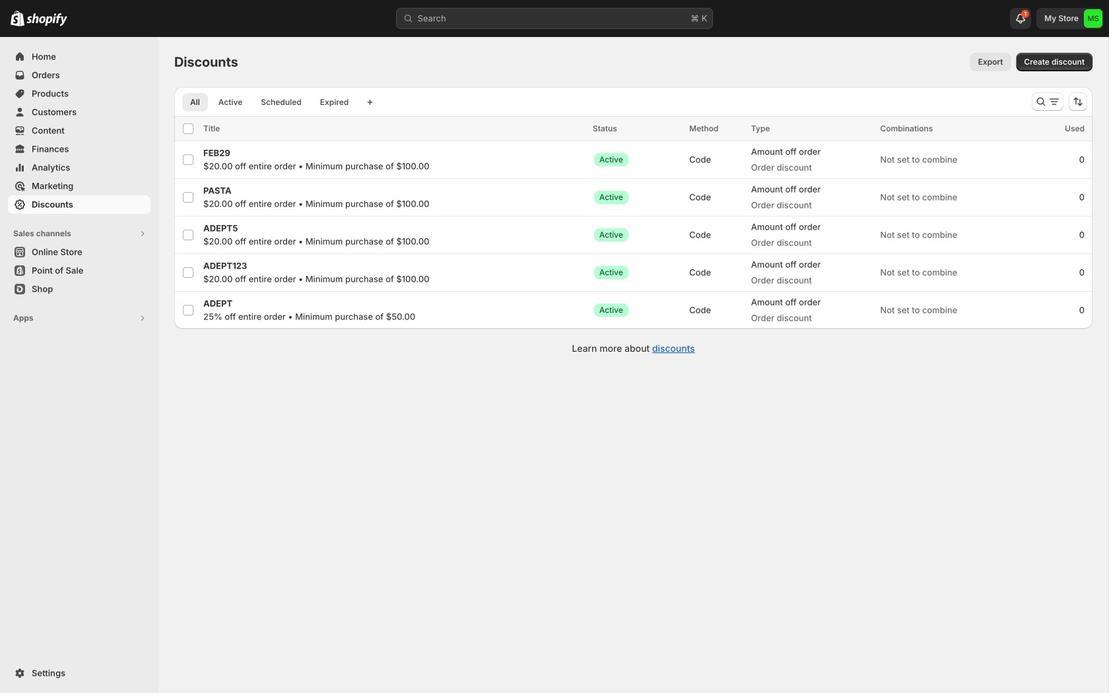 Task type: describe. For each thing, give the bounding box(es) containing it.
shopify image
[[11, 10, 24, 26]]



Task type: locate. For each thing, give the bounding box(es) containing it.
my store image
[[1084, 9, 1103, 28]]

tab list
[[180, 92, 359, 112]]

shopify image
[[26, 13, 67, 26]]



Task type: vqa. For each thing, say whether or not it's contained in the screenshot.
My Store icon on the top right of the page
yes



